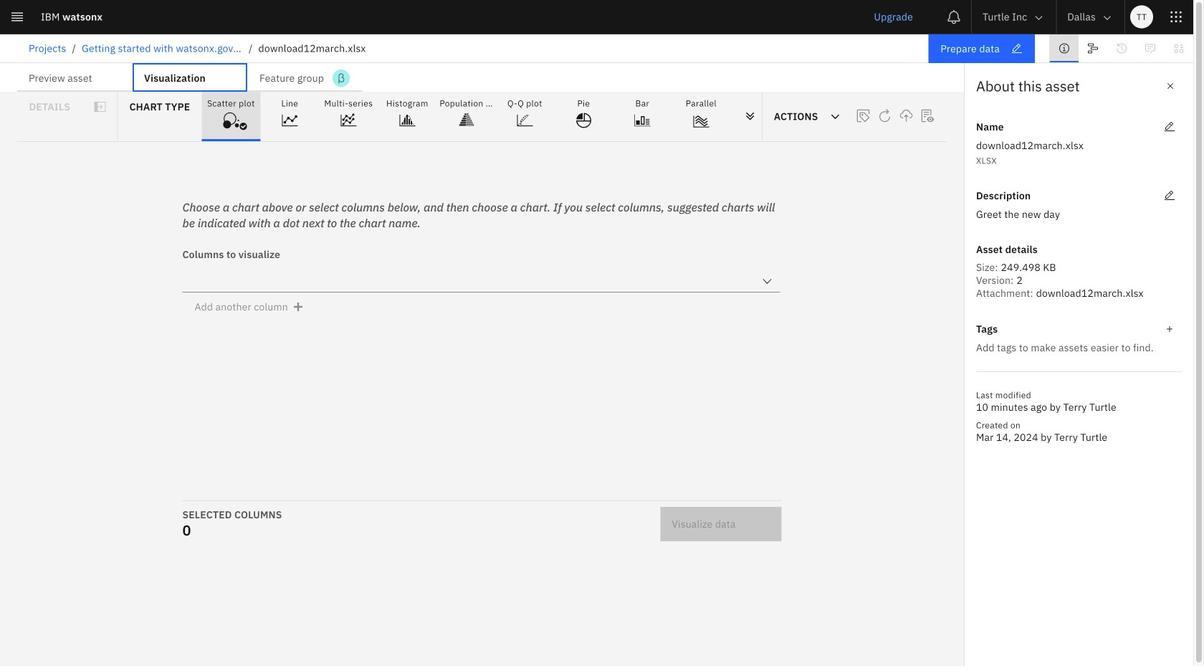 Task type: locate. For each thing, give the bounding box(es) containing it.
2 edit image from the top
[[1165, 190, 1176, 202]]

tab list
[[17, 63, 363, 92]]

2 arrow image from the left
[[1102, 12, 1114, 24]]

0 horizontal spatial arrow image
[[1034, 12, 1045, 24]]

close image
[[1165, 80, 1177, 92]]

0 vertical spatial edit image
[[1165, 121, 1176, 133]]

1 edit image from the top
[[1165, 121, 1176, 133]]

edit image
[[1165, 121, 1176, 133], [1165, 190, 1176, 202]]

arrow image
[[1034, 12, 1045, 24], [1102, 12, 1114, 24]]

global navigation element
[[0, 0, 1194, 666]]

add image
[[1165, 323, 1176, 335]]

1 vertical spatial edit image
[[1165, 190, 1176, 202]]

action bar element
[[0, 34, 1194, 63]]

1 horizontal spatial arrow image
[[1102, 12, 1114, 24]]



Task type: vqa. For each thing, say whether or not it's contained in the screenshot.
Open menu 'icon' to the middle
no



Task type: describe. For each thing, give the bounding box(es) containing it.
data image
[[1174, 43, 1185, 54]]

notifications image
[[947, 10, 962, 24]]

turtle inc image
[[1033, 42, 1044, 53]]

1 arrow image from the left
[[1034, 12, 1045, 24]]

about this asset element
[[965, 63, 1194, 666]]



